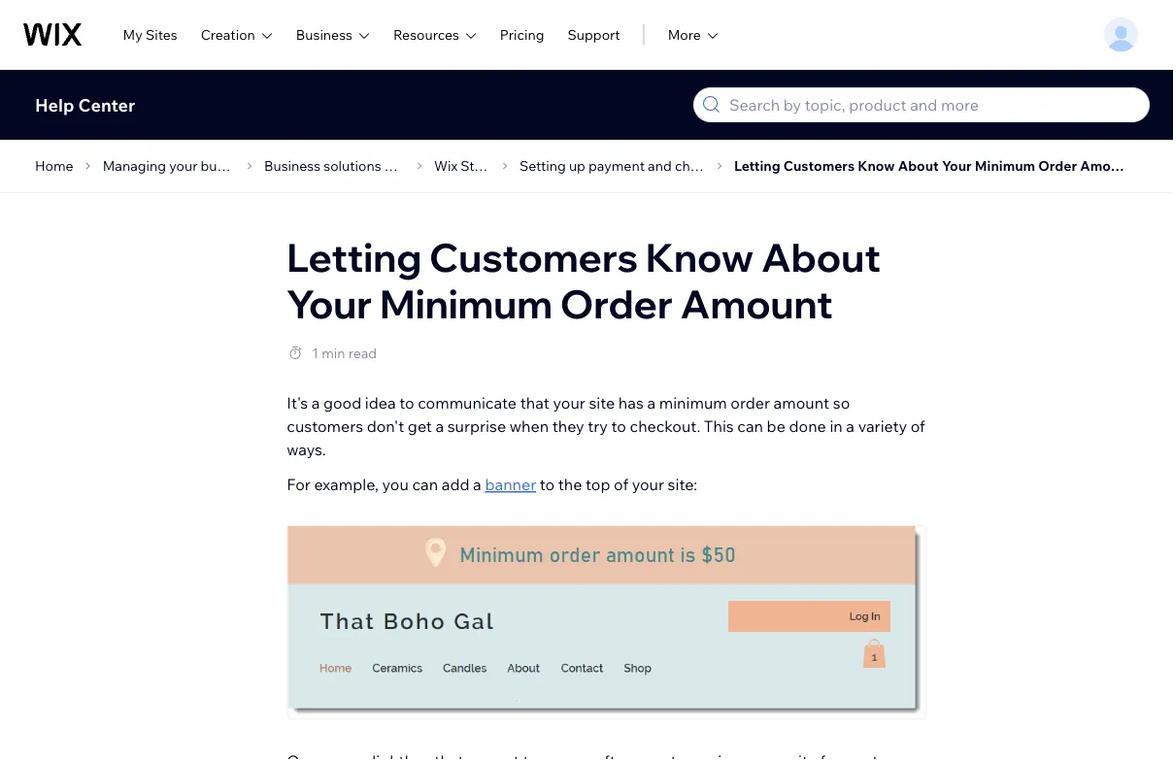 Task type: locate. For each thing, give the bounding box(es) containing it.
for
[[287, 475, 311, 495]]

can right the you
[[412, 475, 438, 495]]

1 min read
[[312, 345, 377, 362]]

business left solutions
[[264, 157, 321, 174]]

top
[[586, 475, 611, 495]]

1 horizontal spatial of
[[911, 417, 926, 436]]

communicate
[[418, 394, 517, 413]]

order
[[1039, 157, 1078, 174], [561, 279, 673, 328]]

&
[[385, 157, 393, 174]]

know down 'checkout'
[[646, 233, 754, 282]]

apps
[[396, 157, 428, 174]]

0 horizontal spatial amount
[[681, 279, 834, 328]]

home link
[[29, 155, 79, 178]]

can
[[738, 417, 764, 436], [412, 475, 438, 495]]

solutions
[[324, 157, 381, 174]]

more button
[[668, 23, 719, 46]]

a right "it's"
[[312, 394, 320, 413]]

checkout
[[675, 157, 734, 174]]

business button
[[296, 23, 370, 46]]

know down search by topic, product and more field
[[858, 157, 896, 174]]

site
[[589, 394, 615, 413]]

amount
[[1081, 157, 1133, 174], [681, 279, 834, 328]]

my sites link
[[123, 23, 178, 46]]

to right the try
[[612, 417, 627, 436]]

setting up payment and checkout link
[[514, 155, 734, 178]]

amount
[[774, 394, 830, 413]]

0 vertical spatial can
[[738, 417, 764, 436]]

help center
[[35, 94, 135, 116]]

0 horizontal spatial minimum
[[380, 279, 553, 328]]

2 horizontal spatial to
[[612, 417, 627, 436]]

pricing
[[500, 26, 545, 43]]

1 vertical spatial know
[[646, 233, 754, 282]]

surprise
[[448, 417, 506, 436]]

of right top
[[614, 475, 629, 495]]

idea
[[365, 394, 396, 413]]

1 vertical spatial your
[[553, 394, 586, 413]]

help
[[35, 94, 74, 116]]

1 horizontal spatial your
[[553, 394, 586, 413]]

your up they
[[553, 394, 586, 413]]

they
[[553, 417, 585, 436]]

banner
[[485, 475, 537, 495]]

minimum
[[660, 394, 728, 413]]

business right creation popup button in the left top of the page
[[296, 26, 353, 43]]

1 vertical spatial business
[[264, 157, 321, 174]]

wix stores link
[[428, 155, 502, 178]]

0 vertical spatial business
[[296, 26, 353, 43]]

to left the
[[540, 475, 555, 495]]

letting customers know about your minimum order amount
[[735, 157, 1133, 174], [287, 233, 881, 328]]

0 vertical spatial order
[[1039, 157, 1078, 174]]

to
[[400, 394, 415, 413], [612, 417, 627, 436], [540, 475, 555, 495]]

0 vertical spatial to
[[400, 394, 415, 413]]

of right variety
[[911, 417, 926, 436]]

0 vertical spatial minimum
[[975, 157, 1036, 174]]

0 vertical spatial about
[[899, 157, 939, 174]]

your
[[943, 157, 972, 174], [287, 279, 372, 328]]

managing your business
[[103, 157, 257, 174]]

0 vertical spatial amount
[[1081, 157, 1133, 174]]

read
[[349, 345, 377, 362]]

1 vertical spatial minimum
[[380, 279, 553, 328]]

your up min
[[287, 279, 372, 328]]

variety
[[859, 417, 908, 436]]

example,
[[314, 475, 379, 495]]

1 vertical spatial letting customers know about your minimum order amount
[[287, 233, 881, 328]]

of inside it's a good idea to communicate that your site has a minimum order amount so customers don't get a surprise when they try to checkout. this can be done in a variety of ways.
[[911, 417, 926, 436]]

of
[[911, 417, 926, 436], [614, 475, 629, 495]]

1 horizontal spatial customers
[[784, 157, 855, 174]]

0 vertical spatial of
[[911, 417, 926, 436]]

1 vertical spatial to
[[612, 417, 627, 436]]

know
[[858, 157, 896, 174], [646, 233, 754, 282]]

letting down solutions
[[287, 233, 422, 282]]

minimum
[[975, 157, 1036, 174], [380, 279, 553, 328]]

customers
[[784, 157, 855, 174], [430, 233, 639, 282]]

pricing link
[[500, 23, 545, 46]]

sites
[[146, 26, 178, 43]]

1 horizontal spatial minimum
[[975, 157, 1036, 174]]

1 vertical spatial letting
[[287, 233, 422, 282]]

0 vertical spatial customers
[[784, 157, 855, 174]]

that
[[521, 394, 550, 413]]

1 horizontal spatial order
[[1039, 157, 1078, 174]]

letting right 'checkout'
[[735, 157, 781, 174]]

0 horizontal spatial of
[[614, 475, 629, 495]]

a right the in at the right bottom of the page
[[847, 417, 855, 436]]

to right idea
[[400, 394, 415, 413]]

1 horizontal spatial can
[[738, 417, 764, 436]]

business
[[296, 26, 353, 43], [264, 157, 321, 174]]

0 horizontal spatial your
[[287, 279, 372, 328]]

more
[[668, 26, 701, 43]]

done
[[790, 417, 827, 436]]

your inside it's a good idea to communicate that your site has a minimum order amount so customers don't get a surprise when they try to checkout. this can be done in a variety of ways.
[[553, 394, 586, 413]]

managing
[[103, 157, 166, 174]]

1 horizontal spatial your
[[943, 157, 972, 174]]

and
[[648, 157, 672, 174]]

0 vertical spatial know
[[858, 157, 896, 174]]

0 horizontal spatial your
[[169, 157, 198, 174]]

business inside popup button
[[296, 26, 353, 43]]

0 vertical spatial your
[[169, 157, 198, 174]]

letting
[[735, 157, 781, 174], [287, 233, 422, 282]]

0 horizontal spatial about
[[762, 233, 881, 282]]

be
[[767, 417, 786, 436]]

0 horizontal spatial know
[[646, 233, 754, 282]]

0 vertical spatial your
[[943, 157, 972, 174]]

0 vertical spatial letting
[[735, 157, 781, 174]]

2 vertical spatial your
[[632, 475, 665, 495]]

1 horizontal spatial to
[[540, 475, 555, 495]]

1 vertical spatial can
[[412, 475, 438, 495]]

a
[[312, 394, 320, 413], [648, 394, 656, 413], [436, 417, 444, 436], [847, 417, 855, 436], [473, 475, 482, 495]]

can down order
[[738, 417, 764, 436]]

resources button
[[393, 23, 477, 46]]

my sites
[[123, 26, 178, 43]]

0 horizontal spatial order
[[561, 279, 673, 328]]

about
[[899, 157, 939, 174], [762, 233, 881, 282]]

your left business
[[169, 157, 198, 174]]

1 vertical spatial customers
[[430, 233, 639, 282]]

your left site:
[[632, 475, 665, 495]]

home
[[35, 157, 74, 174]]

your down search by topic, product and more field
[[943, 157, 972, 174]]

0 horizontal spatial customers
[[430, 233, 639, 282]]

it's
[[287, 394, 308, 413]]

business for business solutions & apps
[[264, 157, 321, 174]]

your
[[169, 157, 198, 174], [553, 394, 586, 413], [632, 475, 665, 495]]



Task type: vqa. For each thing, say whether or not it's contained in the screenshot.
"idea"
yes



Task type: describe. For each thing, give the bounding box(es) containing it.
business for business
[[296, 26, 353, 43]]

checkout.
[[630, 417, 701, 436]]

try
[[588, 417, 608, 436]]

wix
[[434, 157, 458, 174]]

setting
[[520, 157, 566, 174]]

1
[[312, 345, 319, 362]]

support
[[568, 26, 621, 43]]

don't
[[367, 417, 405, 436]]

good
[[324, 394, 362, 413]]

a right add
[[473, 475, 482, 495]]

1 vertical spatial your
[[287, 279, 372, 328]]

has
[[619, 394, 644, 413]]

add
[[442, 475, 470, 495]]

can inside it's a good idea to communicate that your site has a minimum order amount so customers don't get a surprise when they try to checkout. this can be done in a variety of ways.
[[738, 417, 764, 436]]

when
[[510, 417, 549, 436]]

order
[[731, 394, 771, 413]]

profile image image
[[1105, 17, 1139, 52]]

know inside letting customers know about your minimum order amount
[[646, 233, 754, 282]]

2 vertical spatial to
[[540, 475, 555, 495]]

this
[[704, 417, 734, 436]]

1 horizontal spatial amount
[[1081, 157, 1133, 174]]

0 horizontal spatial to
[[400, 394, 415, 413]]

Search by topic, product and more field
[[724, 88, 1144, 121]]

site:
[[668, 475, 698, 495]]

get
[[408, 417, 432, 436]]

for example, you can add a banner to the top of your site:
[[287, 475, 698, 495]]

managing your business link
[[97, 155, 257, 178]]

so
[[834, 394, 851, 413]]

creation
[[201, 26, 255, 43]]

1 vertical spatial about
[[762, 233, 881, 282]]

1 vertical spatial of
[[614, 475, 629, 495]]

banner link
[[485, 475, 537, 495]]

setting up payment and checkout
[[520, 157, 734, 174]]

business solutions & apps
[[264, 157, 428, 174]]

payment
[[589, 157, 645, 174]]

a right the has
[[648, 394, 656, 413]]

support link
[[568, 23, 621, 46]]

customers
[[287, 417, 364, 436]]

ways.
[[287, 440, 326, 460]]

1 vertical spatial order
[[561, 279, 673, 328]]

wix stores
[[434, 157, 502, 174]]

it's a good idea to communicate that your site has a minimum order amount so customers don't get a surprise when they try to checkout. this can be done in a variety of ways.
[[287, 394, 926, 460]]

min
[[322, 345, 345, 362]]

1 horizontal spatial about
[[899, 157, 939, 174]]

1 horizontal spatial letting
[[735, 157, 781, 174]]

you
[[382, 475, 409, 495]]

in
[[830, 417, 843, 436]]

1 vertical spatial amount
[[681, 279, 834, 328]]

help center link
[[35, 94, 135, 116]]

0 horizontal spatial letting
[[287, 233, 422, 282]]

business solutions & apps link
[[258, 155, 428, 178]]

1 horizontal spatial know
[[858, 157, 896, 174]]

my
[[123, 26, 143, 43]]

2 horizontal spatial your
[[632, 475, 665, 495]]

stores
[[461, 157, 502, 174]]

0 horizontal spatial can
[[412, 475, 438, 495]]

center
[[78, 94, 135, 116]]

up
[[569, 157, 586, 174]]

resources
[[393, 26, 459, 43]]

creation button
[[201, 23, 273, 46]]

business
[[201, 157, 257, 174]]

the
[[559, 475, 583, 495]]

a right "get"
[[436, 417, 444, 436]]

0 vertical spatial letting customers know about your minimum order amount
[[735, 157, 1133, 174]]



